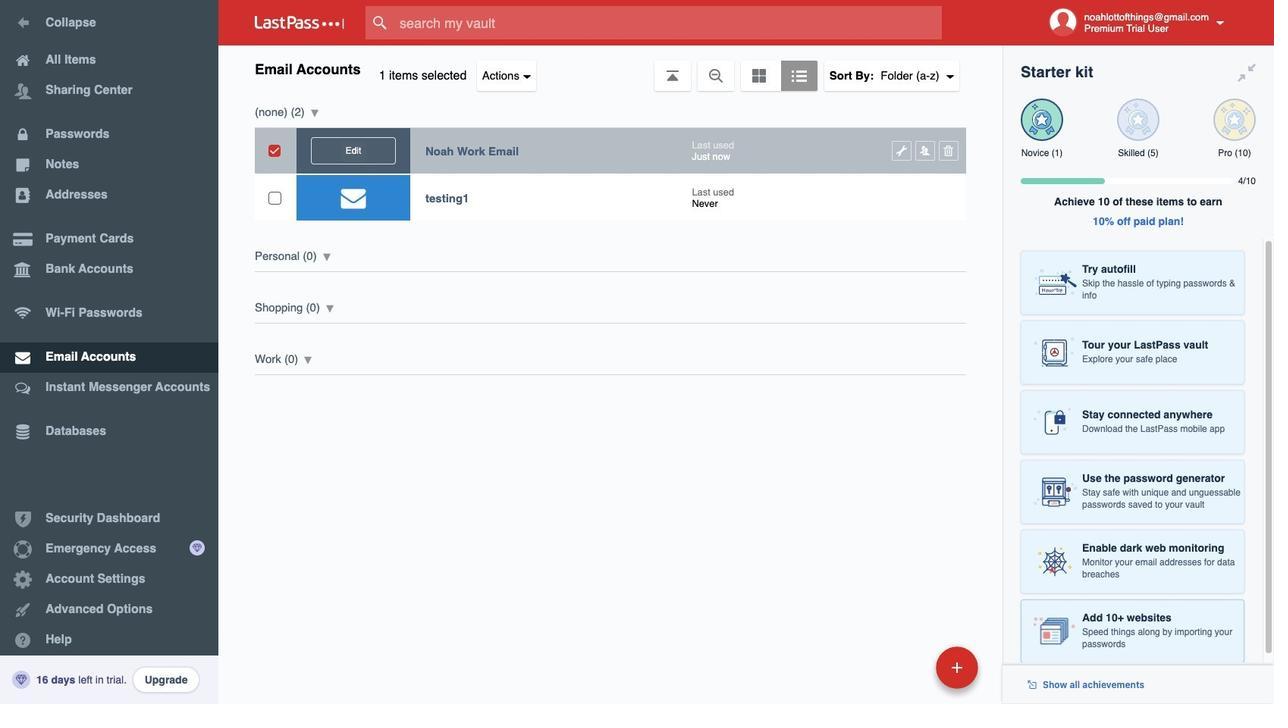 Task type: vqa. For each thing, say whether or not it's contained in the screenshot.
New item image
no



Task type: describe. For each thing, give the bounding box(es) containing it.
Search search field
[[366, 6, 972, 39]]

new item navigation
[[832, 642, 988, 705]]

vault options navigation
[[218, 46, 1003, 91]]



Task type: locate. For each thing, give the bounding box(es) containing it.
main navigation navigation
[[0, 0, 218, 705]]

new item element
[[832, 646, 984, 689]]

lastpass image
[[255, 16, 344, 30]]

search my vault text field
[[366, 6, 972, 39]]



